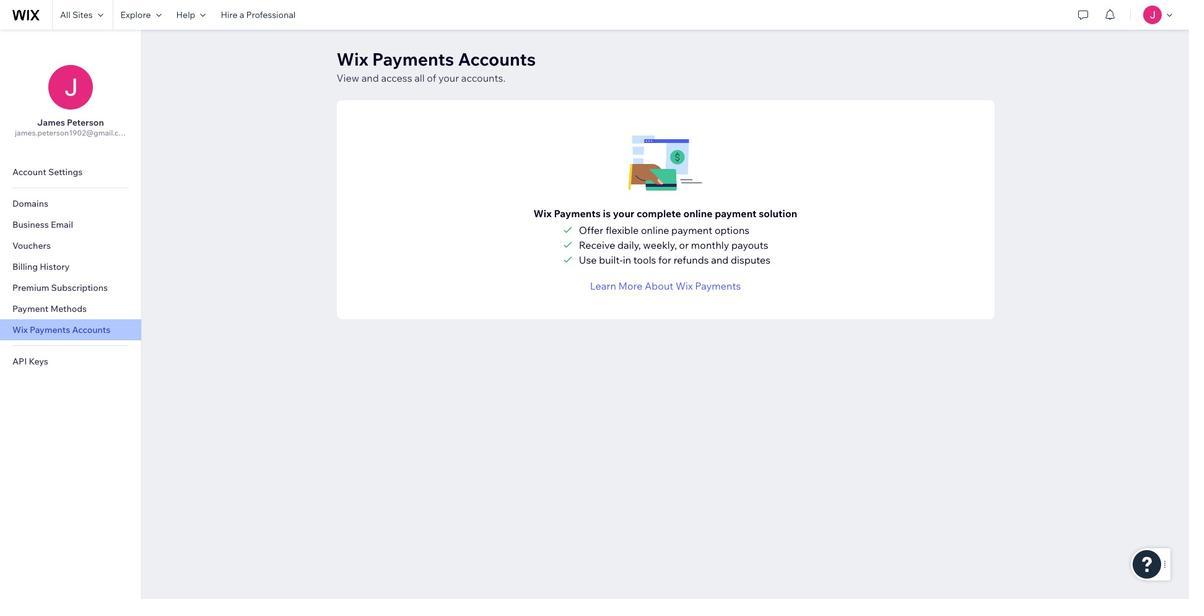 Task type: describe. For each thing, give the bounding box(es) containing it.
wix payments accounts view and access all of your accounts.
[[337, 48, 536, 84]]

payments down refunds
[[696, 280, 741, 293]]

premium subscriptions link
[[0, 278, 141, 299]]

receive daily, weekly, or monthly payouts
[[579, 239, 769, 252]]

1 vertical spatial online
[[641, 224, 670, 237]]

domains
[[12, 198, 48, 209]]

payments for wix payments accounts
[[30, 325, 70, 336]]

offer
[[579, 224, 604, 237]]

sidebar element
[[0, 30, 142, 600]]

hire
[[221, 9, 238, 20]]

payouts
[[732, 239, 769, 252]]

account settings
[[12, 167, 83, 178]]

payment methods link
[[0, 299, 141, 320]]

accounts for wix payments accounts view and access all of your accounts.
[[458, 48, 536, 70]]

professional
[[246, 9, 296, 20]]

learn
[[590, 280, 617, 293]]

help
[[176, 9, 195, 20]]

learn more about wix payments link
[[590, 279, 741, 294]]

wix for wix payments is your complete online payment solution
[[534, 208, 552, 220]]

email
[[51, 219, 73, 231]]

use built-in tools for refunds and disputes
[[579, 254, 771, 267]]

accounts.
[[462, 72, 506, 84]]

offer flexible online payment options
[[579, 224, 750, 237]]

wix for wix payments accounts
[[12, 325, 28, 336]]

of
[[427, 72, 437, 84]]

james
[[37, 117, 65, 128]]

weekly,
[[644, 239, 677, 252]]

built-
[[599, 254, 623, 267]]

domains link
[[0, 193, 141, 214]]

vouchers link
[[0, 236, 141, 257]]

1 horizontal spatial and
[[712, 254, 729, 267]]

api keys link
[[0, 351, 141, 372]]

peterson
[[67, 117, 104, 128]]

in
[[623, 254, 632, 267]]

disputes
[[731, 254, 771, 267]]

about
[[645, 280, 674, 293]]

hire a professional link
[[213, 0, 303, 30]]

learn more about wix payments
[[590, 280, 741, 293]]

monthly
[[692, 239, 730, 252]]

complete
[[637, 208, 682, 220]]

hire a professional
[[221, 9, 296, 20]]

keys
[[29, 356, 48, 368]]

0 horizontal spatial payment
[[672, 224, 713, 237]]

your inside wix payments accounts view and access all of your accounts.
[[439, 72, 459, 84]]

business email
[[12, 219, 73, 231]]

payment methods
[[12, 304, 87, 315]]



Task type: vqa. For each thing, say whether or not it's contained in the screenshot.
API Keys
yes



Task type: locate. For each thing, give the bounding box(es) containing it.
payment
[[12, 304, 49, 315]]

receive
[[579, 239, 616, 252]]

daily,
[[618, 239, 641, 252]]

for
[[659, 254, 672, 267]]

a
[[240, 9, 244, 20]]

help button
[[169, 0, 213, 30]]

billing history link
[[0, 257, 141, 278]]

premium subscriptions
[[12, 283, 108, 294]]

tools
[[634, 254, 657, 267]]

wix for wix payments accounts view and access all of your accounts.
[[337, 48, 369, 70]]

online
[[684, 208, 713, 220], [641, 224, 670, 237]]

1 horizontal spatial online
[[684, 208, 713, 220]]

0 vertical spatial and
[[362, 72, 379, 84]]

1 vertical spatial payment
[[672, 224, 713, 237]]

billing history
[[12, 262, 70, 273]]

payments up all
[[373, 48, 454, 70]]

payments for wix payments accounts view and access all of your accounts.
[[373, 48, 454, 70]]

and
[[362, 72, 379, 84], [712, 254, 729, 267]]

accounts up accounts.
[[458, 48, 536, 70]]

0 vertical spatial online
[[684, 208, 713, 220]]

your
[[439, 72, 459, 84], [613, 208, 635, 220]]

business
[[12, 219, 49, 231]]

all
[[415, 72, 425, 84]]

payments up offer
[[554, 208, 601, 220]]

payment
[[715, 208, 757, 220], [672, 224, 713, 237]]

access
[[381, 72, 413, 84]]

your right of
[[439, 72, 459, 84]]

subscriptions
[[51, 283, 108, 294]]

payments for wix payments is your complete online payment solution
[[554, 208, 601, 220]]

accounts inside 'link'
[[72, 325, 110, 336]]

premium
[[12, 283, 49, 294]]

api
[[12, 356, 27, 368]]

and inside wix payments accounts view and access all of your accounts.
[[362, 72, 379, 84]]

james peterson james.peterson1902@gmail.com
[[15, 117, 130, 138]]

1 vertical spatial accounts
[[72, 325, 110, 336]]

0 horizontal spatial online
[[641, 224, 670, 237]]

wix payments accounts
[[12, 325, 110, 336]]

vouchers
[[12, 240, 51, 252]]

online up weekly,
[[641, 224, 670, 237]]

and right view
[[362, 72, 379, 84]]

your up flexible
[[613, 208, 635, 220]]

james.peterson1902@gmail.com
[[15, 128, 130, 138]]

accounts inside wix payments accounts view and access all of your accounts.
[[458, 48, 536, 70]]

business email link
[[0, 214, 141, 236]]

accounts down payment methods link
[[72, 325, 110, 336]]

view
[[337, 72, 360, 84]]

solution
[[759, 208, 798, 220]]

or
[[680, 239, 689, 252]]

1 horizontal spatial payment
[[715, 208, 757, 220]]

wix inside 'link'
[[12, 325, 28, 336]]

wix payments is your complete online payment solution
[[534, 208, 798, 220]]

wix inside wix payments accounts view and access all of your accounts.
[[337, 48, 369, 70]]

0 horizontal spatial accounts
[[72, 325, 110, 336]]

payment up options
[[715, 208, 757, 220]]

account settings link
[[0, 162, 141, 183]]

all
[[60, 9, 71, 20]]

1 vertical spatial and
[[712, 254, 729, 267]]

use
[[579, 254, 597, 267]]

payments
[[373, 48, 454, 70], [554, 208, 601, 220], [696, 280, 741, 293], [30, 325, 70, 336]]

payments inside 'link'
[[30, 325, 70, 336]]

settings
[[48, 167, 83, 178]]

0 vertical spatial accounts
[[458, 48, 536, 70]]

api keys
[[12, 356, 48, 368]]

1 horizontal spatial your
[[613, 208, 635, 220]]

methods
[[50, 304, 87, 315]]

sites
[[72, 9, 93, 20]]

wix payments accounts link
[[0, 320, 141, 341]]

explore
[[121, 9, 151, 20]]

payment up 'or'
[[672, 224, 713, 237]]

flexible
[[606, 224, 639, 237]]

wix
[[337, 48, 369, 70], [534, 208, 552, 220], [676, 280, 693, 293], [12, 325, 28, 336]]

refunds
[[674, 254, 709, 267]]

payments inside wix payments accounts view and access all of your accounts.
[[373, 48, 454, 70]]

and down the monthly
[[712, 254, 729, 267]]

0 horizontal spatial your
[[439, 72, 459, 84]]

account
[[12, 167, 46, 178]]

is
[[603, 208, 611, 220]]

0 vertical spatial your
[[439, 72, 459, 84]]

1 horizontal spatial accounts
[[458, 48, 536, 70]]

more
[[619, 280, 643, 293]]

0 horizontal spatial and
[[362, 72, 379, 84]]

history
[[40, 262, 70, 273]]

billing
[[12, 262, 38, 273]]

accounts for wix payments accounts
[[72, 325, 110, 336]]

1 vertical spatial your
[[613, 208, 635, 220]]

options
[[715, 224, 750, 237]]

0 vertical spatial payment
[[715, 208, 757, 220]]

online up the monthly
[[684, 208, 713, 220]]

accounts
[[458, 48, 536, 70], [72, 325, 110, 336]]

all sites
[[60, 9, 93, 20]]

payments down payment methods
[[30, 325, 70, 336]]



